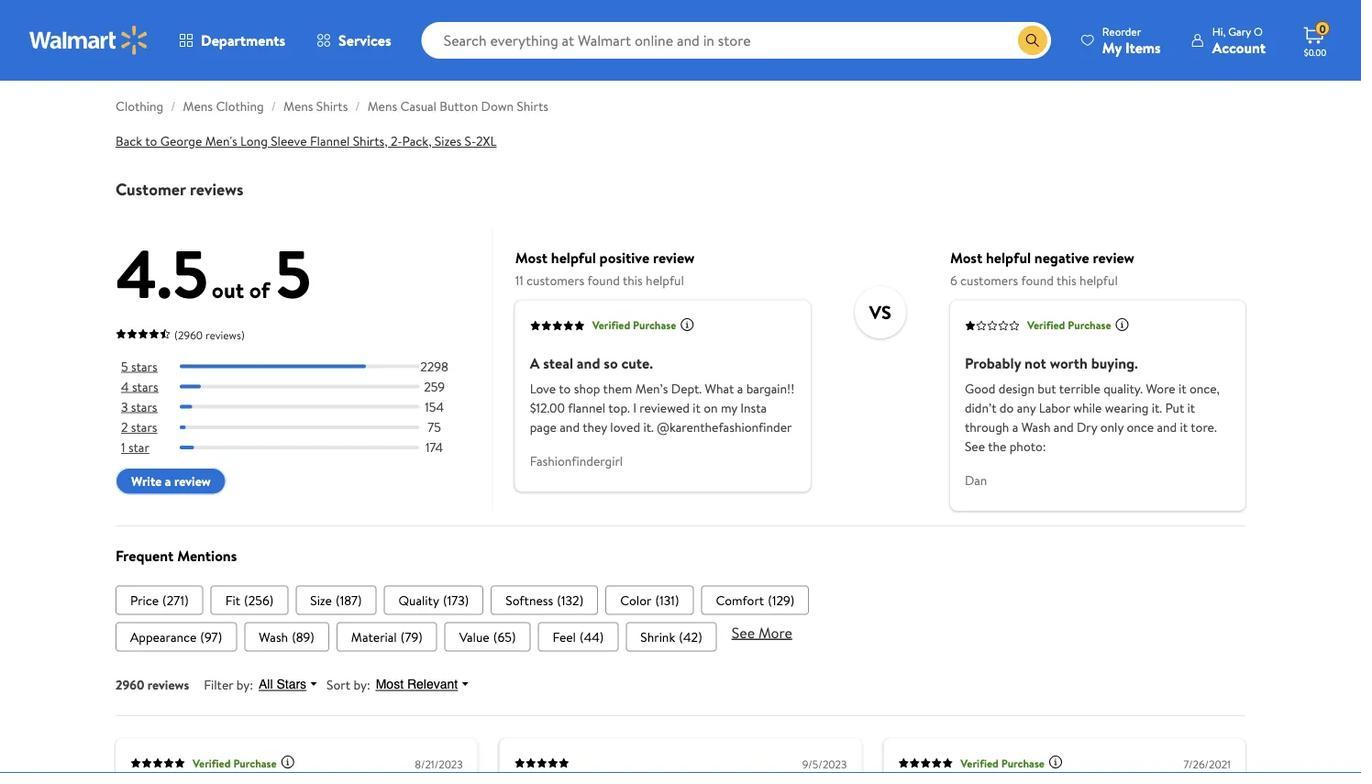 Task type: locate. For each thing, give the bounding box(es) containing it.
found inside most helpful positive review 11 customers found this helpful
[[588, 271, 620, 289]]

this inside most helpful positive review 11 customers found this helpful
[[623, 271, 643, 289]]

this
[[623, 271, 643, 289], [1057, 271, 1077, 289]]

1 horizontal spatial to
[[559, 380, 571, 398]]

see left more
[[732, 622, 755, 643]]

a right write on the bottom left of page
[[165, 473, 171, 490]]

review right negative
[[1093, 247, 1135, 267]]

helpful down positive
[[646, 271, 684, 289]]

once,
[[1190, 380, 1220, 398]]

customers
[[527, 271, 585, 289], [961, 271, 1019, 289]]

2
[[121, 418, 128, 436]]

2 customers from the left
[[961, 271, 1019, 289]]

2 found from the left
[[1022, 271, 1054, 289]]

verified for verified purchase information icon for 7/26/2021
[[961, 756, 999, 771]]

dept.
[[672, 380, 702, 398]]

steal
[[543, 353, 574, 373]]

$0.00
[[1305, 46, 1327, 58]]

Walmart Site-Wide search field
[[422, 22, 1051, 59]]

1 horizontal spatial /
[[271, 97, 276, 115]]

1 shirts from the left
[[316, 97, 348, 115]]

most
[[515, 247, 548, 267], [951, 247, 983, 267], [376, 678, 404, 692]]

review
[[653, 247, 695, 267], [1093, 247, 1135, 267], [174, 473, 211, 490]]

0 horizontal spatial 5
[[121, 357, 128, 375]]

4 progress bar from the top
[[180, 426, 420, 429]]

and down labor
[[1054, 418, 1074, 436]]

casual
[[401, 97, 437, 115]]

value
[[459, 628, 490, 646]]

and left they
[[560, 418, 580, 436]]

most inside most helpful negative review 6 customers found this helpful
[[951, 247, 983, 267]]

1 horizontal spatial it.
[[1152, 399, 1163, 417]]

2 this from the left
[[1057, 271, 1077, 289]]

review right positive
[[653, 247, 695, 267]]

review for most helpful positive review
[[653, 247, 695, 267]]

(79)
[[401, 628, 423, 646]]

review right write on the bottom left of page
[[174, 473, 211, 490]]

0 horizontal spatial see
[[732, 622, 755, 643]]

1 mens from the left
[[183, 97, 213, 115]]

0 vertical spatial wash
[[1022, 418, 1051, 436]]

it left on
[[693, 399, 701, 417]]

0 horizontal spatial verified purchase information image
[[280, 755, 295, 770]]

see more list
[[116, 622, 1246, 652]]

1 horizontal spatial wash
[[1022, 418, 1051, 436]]

found for positive
[[588, 271, 620, 289]]

this inside most helpful negative review 6 customers found this helpful
[[1057, 271, 1077, 289]]

see inside probably not worth buying. good design but terrible quality. wore it once, didn't do any labor while wearing it. put it through a wash and dry only once and it tore. see the photo:
[[965, 438, 986, 455]]

all stars
[[259, 678, 307, 692]]

found
[[588, 271, 620, 289], [1022, 271, 1054, 289]]

1 horizontal spatial by:
[[354, 676, 370, 694]]

4.5 out of 5
[[116, 228, 311, 320]]

list item up see more button
[[702, 586, 810, 615]]

positive
[[600, 247, 650, 267]]

list item containing value
[[445, 622, 531, 652]]

my
[[1103, 37, 1122, 57]]

/ up the shirts,
[[355, 97, 360, 115]]

this down positive
[[623, 271, 643, 289]]

dry
[[1077, 418, 1098, 436]]

to right love
[[559, 380, 571, 398]]

1 horizontal spatial this
[[1057, 271, 1077, 289]]

shirts,
[[353, 132, 388, 150]]

0 vertical spatial it.
[[1152, 399, 1163, 417]]

mens up back to george men's long sleeve flannel shirts, 2-pack, sizes s-2xl link on the top of the page
[[284, 97, 313, 115]]

shirts right down
[[517, 97, 549, 115]]

2 horizontal spatial review
[[1093, 247, 1135, 267]]

1 horizontal spatial customers
[[961, 271, 1019, 289]]

5 up 4
[[121, 357, 128, 375]]

list item up 'shrink'
[[606, 586, 694, 615]]

3 mens from the left
[[368, 97, 397, 115]]

1 progress bar from the top
[[180, 365, 420, 368]]

mens left casual
[[368, 97, 397, 115]]

price (271)
[[130, 591, 189, 609]]

star
[[128, 439, 149, 456]]

1 vertical spatial wash
[[259, 628, 288, 646]]

0 horizontal spatial mens
[[183, 97, 213, 115]]

most inside most helpful positive review 11 customers found this helpful
[[515, 247, 548, 267]]

verified
[[593, 317, 631, 333], [1028, 317, 1066, 333], [193, 756, 231, 771], [961, 756, 999, 771]]

see left the
[[965, 438, 986, 455]]

helpful down negative
[[1080, 271, 1118, 289]]

most up 6
[[951, 247, 983, 267]]

review inside most helpful negative review 6 customers found this helpful
[[1093, 247, 1135, 267]]

verified purchase information image for 7/26/2021
[[1049, 755, 1064, 770]]

1 horizontal spatial clothing
[[216, 97, 264, 115]]

reviews)
[[206, 327, 245, 343]]

once
[[1127, 418, 1155, 436]]

1 horizontal spatial shirts
[[517, 97, 549, 115]]

appearance (97)
[[130, 628, 222, 646]]

clothing link
[[116, 97, 164, 115]]

2 horizontal spatial a
[[1013, 418, 1019, 436]]

list item up wash (89)
[[211, 586, 288, 615]]

list item down (256)
[[244, 622, 329, 652]]

1 vertical spatial see
[[732, 622, 755, 643]]

0 horizontal spatial most
[[376, 678, 404, 692]]

0 vertical spatial a
[[738, 380, 744, 398]]

account
[[1213, 37, 1266, 57]]

customer reviews
[[116, 178, 244, 201]]

2 horizontal spatial /
[[355, 97, 360, 115]]

list item up (79)
[[384, 586, 484, 615]]

customers right 11
[[527, 271, 585, 289]]

stars right 2
[[131, 418, 157, 436]]

quality (173)
[[399, 591, 469, 609]]

wash left (89)
[[259, 628, 288, 646]]

0 vertical spatial 5
[[275, 228, 311, 320]]

list item containing quality
[[384, 586, 484, 615]]

it up the put
[[1179, 380, 1187, 398]]

list item down (173)
[[445, 622, 531, 652]]

0 horizontal spatial /
[[171, 97, 176, 115]]

list item up (89)
[[296, 586, 377, 615]]

stars up 4 stars
[[131, 357, 158, 375]]

progress bar for 259
[[180, 385, 420, 389]]

1 horizontal spatial mens
[[284, 97, 313, 115]]

to right back
[[145, 132, 157, 150]]

verified purchase for verified purchase information image
[[1028, 317, 1112, 333]]

0 horizontal spatial a
[[165, 473, 171, 490]]

most up 11
[[515, 247, 548, 267]]

services button
[[301, 18, 407, 62]]

1 horizontal spatial most
[[515, 247, 548, 267]]

mens up george
[[183, 97, 213, 115]]

most right sort by:
[[376, 678, 404, 692]]

1 / from the left
[[171, 97, 176, 115]]

reviews down men's
[[190, 178, 244, 201]]

it. inside probably not worth buying. good design but terrible quality. wore it once, didn't do any labor while wearing it. put it through a wash and dry only once and it tore. see the photo:
[[1152, 399, 1163, 417]]

1 clothing from the left
[[116, 97, 164, 115]]

dan
[[965, 471, 988, 489]]

0 vertical spatial see
[[965, 438, 986, 455]]

(271)
[[163, 591, 189, 609]]

(44)
[[580, 628, 604, 646]]

bargain!!
[[747, 380, 795, 398]]

cute.
[[622, 353, 653, 373]]

1
[[121, 439, 125, 456]]

shirts up flannel
[[316, 97, 348, 115]]

it. left the put
[[1152, 399, 1163, 417]]

(173)
[[443, 591, 469, 609]]

it left 'tore.'
[[1181, 418, 1188, 436]]

(89)
[[292, 628, 315, 646]]

filter by:
[[204, 676, 253, 694]]

list item down (271)
[[116, 622, 237, 652]]

3 progress bar from the top
[[180, 405, 420, 409]]

to inside a steal and so cute. love to shop them men's dept. what a bargain!! $12.00 flannel top. i reviewed it on my insta page and they loved it. @karenthefashionfinder
[[559, 380, 571, 398]]

6
[[951, 271, 958, 289]]

0 horizontal spatial by:
[[236, 676, 253, 694]]

sizes
[[435, 132, 462, 150]]

0 vertical spatial reviews
[[190, 178, 244, 201]]

clothing up "long"
[[216, 97, 264, 115]]

1 by: from the left
[[236, 676, 253, 694]]

s-
[[465, 132, 476, 150]]

(65)
[[493, 628, 516, 646]]

shop
[[574, 380, 601, 398]]

a inside probably not worth buying. good design but terrible quality. wore it once, didn't do any labor while wearing it. put it through a wash and dry only once and it tore. see the photo:
[[1013, 418, 1019, 436]]

1 vertical spatial a
[[1013, 418, 1019, 436]]

customers right 6
[[961, 271, 1019, 289]]

1 horizontal spatial found
[[1022, 271, 1054, 289]]

pack,
[[403, 132, 432, 150]]

it. right loved
[[644, 418, 654, 436]]

customers for most helpful positive review
[[527, 271, 585, 289]]

0 horizontal spatial review
[[174, 473, 211, 490]]

3
[[121, 398, 128, 416]]

vs
[[870, 300, 892, 325]]

a down do on the right of page
[[1013, 418, 1019, 436]]

wash (89)
[[259, 628, 315, 646]]

reviews for 2960 reviews
[[147, 676, 189, 694]]

verified purchase for the middle verified purchase information icon
[[593, 317, 677, 333]]

reviews
[[190, 178, 244, 201], [147, 676, 189, 694]]

this for positive
[[623, 271, 643, 289]]

list
[[116, 586, 1246, 615]]

174
[[426, 439, 443, 456]]

1 this from the left
[[623, 271, 643, 289]]

found inside most helpful negative review 6 customers found this helpful
[[1022, 271, 1054, 289]]

clothing / mens clothing / mens shirts / mens casual button down shirts
[[116, 97, 549, 115]]

purchase for verified purchase information icon corresponding to 8/21/2023
[[233, 756, 277, 771]]

0 vertical spatial to
[[145, 132, 157, 150]]

0 horizontal spatial it.
[[644, 418, 654, 436]]

list item containing price
[[116, 586, 203, 615]]

9/5/2023
[[803, 757, 847, 773]]

found down positive
[[588, 271, 620, 289]]

and left so
[[577, 353, 601, 373]]

1 horizontal spatial review
[[653, 247, 695, 267]]

1 horizontal spatial see
[[965, 438, 986, 455]]

progress bar
[[180, 365, 420, 368], [180, 385, 420, 389], [180, 405, 420, 409], [180, 426, 420, 429], [180, 446, 420, 450]]

1 vertical spatial reviews
[[147, 676, 189, 694]]

0 horizontal spatial this
[[623, 271, 643, 289]]

0 horizontal spatial clothing
[[116, 97, 164, 115]]

@karenthefashionfinder
[[657, 418, 792, 436]]

didn't
[[965, 399, 997, 417]]

0 horizontal spatial found
[[588, 271, 620, 289]]

verified purchase information image
[[680, 317, 695, 332], [280, 755, 295, 770], [1049, 755, 1064, 770]]

1 customers from the left
[[527, 271, 585, 289]]

progress bar for 154
[[180, 405, 420, 409]]

review inside most helpful positive review 11 customers found this helpful
[[653, 247, 695, 267]]

found down negative
[[1022, 271, 1054, 289]]

clothing up back
[[116, 97, 164, 115]]

stars
[[131, 357, 158, 375], [132, 378, 158, 396], [131, 398, 157, 416], [131, 418, 157, 436]]

1 vertical spatial 5
[[121, 357, 128, 375]]

list item down (132)
[[538, 622, 619, 652]]

but
[[1038, 380, 1057, 398]]

0 horizontal spatial customers
[[527, 271, 585, 289]]

list item down (131)
[[626, 622, 717, 652]]

buying.
[[1092, 353, 1139, 373]]

2 progress bar from the top
[[180, 385, 420, 389]]

2 horizontal spatial mens
[[368, 97, 397, 115]]

purchase for verified purchase information image
[[1068, 317, 1112, 333]]

design
[[999, 380, 1035, 398]]

this down negative
[[1057, 271, 1077, 289]]

color (131)
[[621, 591, 679, 609]]

list item up "appearance"
[[116, 586, 203, 615]]

1 vertical spatial to
[[559, 380, 571, 398]]

2 by: from the left
[[354, 676, 370, 694]]

search icon image
[[1026, 33, 1040, 48]]

a right what
[[738, 380, 744, 398]]

on
[[704, 399, 718, 417]]

customers inside most helpful positive review 11 customers found this helpful
[[527, 271, 585, 289]]

list item containing wash
[[244, 622, 329, 652]]

top.
[[609, 399, 630, 417]]

5 progress bar from the top
[[180, 446, 420, 450]]

1 horizontal spatial a
[[738, 380, 744, 398]]

0 horizontal spatial shirts
[[316, 97, 348, 115]]

2 horizontal spatial most
[[951, 247, 983, 267]]

stars
[[277, 678, 307, 692]]

purchase for verified purchase information icon for 7/26/2021
[[1002, 756, 1045, 771]]

to
[[145, 132, 157, 150], [559, 380, 571, 398]]

2 horizontal spatial verified purchase information image
[[1049, 755, 1064, 770]]

it right the put
[[1188, 399, 1196, 417]]

reviews for customer reviews
[[190, 178, 244, 201]]

4
[[121, 378, 129, 396]]

wash up photo:
[[1022, 418, 1051, 436]]

sort
[[327, 676, 351, 694]]

2 mens from the left
[[284, 97, 313, 115]]

stars right 4
[[132, 378, 158, 396]]

probably not worth buying. good design but terrible quality. wore it once, didn't do any labor while wearing it. put it through a wash and dry only once and it tore. see the photo:
[[965, 353, 1220, 455]]

/ right clothing link
[[171, 97, 176, 115]]

list item containing feel
[[538, 622, 619, 652]]

5 stars
[[121, 357, 158, 375]]

most helpful positive review 11 customers found this helpful
[[515, 247, 695, 289]]

size
[[310, 591, 332, 609]]

stars right 3
[[131, 398, 157, 416]]

verified for verified purchase information icon corresponding to 8/21/2023
[[193, 756, 231, 771]]

progress bar for 75
[[180, 426, 420, 429]]

/ up sleeve
[[271, 97, 276, 115]]

out
[[212, 275, 244, 306]]

hi,
[[1213, 23, 1226, 39]]

see
[[965, 438, 986, 455], [732, 622, 755, 643]]

5 right of
[[275, 228, 311, 320]]

not
[[1025, 353, 1047, 373]]

list item containing softness
[[491, 586, 598, 615]]

stars for 3 stars
[[131, 398, 157, 416]]

(2960 reviews) link
[[116, 323, 245, 344]]

0 horizontal spatial wash
[[259, 628, 288, 646]]

my
[[721, 399, 738, 417]]

flannel
[[568, 399, 606, 417]]

1 found from the left
[[588, 271, 620, 289]]

found for negative
[[1022, 271, 1054, 289]]

3 stars
[[121, 398, 157, 416]]

1 vertical spatial it.
[[644, 418, 654, 436]]

a
[[738, 380, 744, 398], [1013, 418, 1019, 436], [165, 473, 171, 490]]

by: left all
[[236, 676, 253, 694]]

list item down quality
[[337, 622, 437, 652]]

customers inside most helpful negative review 6 customers found this helpful
[[961, 271, 1019, 289]]

list item
[[116, 586, 203, 615], [211, 586, 288, 615], [296, 586, 377, 615], [384, 586, 484, 615], [491, 586, 598, 615], [606, 586, 694, 615], [702, 586, 810, 615], [116, 622, 237, 652], [244, 622, 329, 652], [337, 622, 437, 652], [445, 622, 531, 652], [538, 622, 619, 652], [626, 622, 717, 652]]

by: right sort
[[354, 676, 370, 694]]

stars for 4 stars
[[132, 378, 158, 396]]

list item up feel
[[491, 586, 598, 615]]

reviews right 2960
[[147, 676, 189, 694]]

photo:
[[1010, 438, 1047, 455]]

progress bar for 174
[[180, 446, 420, 450]]

men's
[[636, 380, 668, 398]]



Task type: vqa. For each thing, say whether or not it's contained in the screenshot.
Most Relevant dropdown button
yes



Task type: describe. For each thing, give the bounding box(es) containing it.
list item containing size
[[296, 586, 377, 615]]

75
[[428, 418, 441, 436]]

value (65)
[[459, 628, 516, 646]]

back to george men's long sleeve flannel shirts, 2-pack, sizes s-2xl link
[[116, 132, 497, 150]]

2 stars
[[121, 418, 157, 436]]

2 shirts from the left
[[517, 97, 549, 115]]

any
[[1017, 399, 1036, 417]]

size (187)
[[310, 591, 362, 609]]

it. inside a steal and so cute. love to shop them men's dept. what a bargain!! $12.00 flannel top. i reviewed it on my insta page and they loved it. @karenthefashionfinder
[[644, 418, 654, 436]]

1 star
[[121, 439, 149, 456]]

frequent mentions
[[116, 546, 237, 566]]

wash inside probably not worth buying. good design but terrible quality. wore it once, didn't do any labor while wearing it. put it through a wash and dry only once and it tore. see the photo:
[[1022, 418, 1051, 436]]

while
[[1074, 399, 1103, 417]]

of
[[249, 275, 270, 306]]

4 stars
[[121, 378, 158, 396]]

0 horizontal spatial to
[[145, 132, 157, 150]]

see more
[[732, 622, 793, 643]]

quality
[[399, 591, 439, 609]]

probably
[[965, 353, 1022, 373]]

comfort (129)
[[716, 591, 795, 609]]

wash inside see more list
[[259, 628, 288, 646]]

stars for 2 stars
[[131, 418, 157, 436]]

helpful left negative
[[987, 247, 1031, 267]]

see inside see more list
[[732, 622, 755, 643]]

fit
[[225, 591, 240, 609]]

3 / from the left
[[355, 97, 360, 115]]

259
[[424, 378, 445, 396]]

insta
[[741, 399, 767, 417]]

list item containing color
[[606, 586, 694, 615]]

verified purchase for verified purchase information icon corresponding to 8/21/2023
[[193, 756, 277, 771]]

2 / from the left
[[271, 97, 276, 115]]

filter
[[204, 676, 233, 694]]

reorder
[[1103, 23, 1142, 39]]

so
[[604, 353, 618, 373]]

by: for sort by:
[[354, 676, 370, 694]]

george
[[160, 132, 202, 150]]

stars for 5 stars
[[131, 357, 158, 375]]

(132)
[[557, 591, 584, 609]]

most for most helpful positive review
[[515, 247, 548, 267]]

verified for verified purchase information image
[[1028, 317, 1066, 333]]

write a review link
[[116, 468, 226, 495]]

2 clothing from the left
[[216, 97, 264, 115]]

verified for the middle verified purchase information icon
[[593, 317, 631, 333]]

7/26/2021
[[1184, 757, 1231, 773]]

list containing price
[[116, 586, 1246, 615]]

by: for filter by:
[[236, 676, 253, 694]]

this for negative
[[1057, 271, 1077, 289]]

do
[[1000, 399, 1014, 417]]

wearing
[[1106, 399, 1149, 417]]

write
[[131, 473, 162, 490]]

items
[[1126, 37, 1162, 57]]

love
[[530, 380, 556, 398]]

shrink
[[641, 628, 676, 646]]

a steal and so cute. love to shop them men's dept. what a bargain!! $12.00 flannel top. i reviewed it on my insta page and they loved it. @karenthefashionfinder
[[530, 353, 795, 436]]

2-
[[391, 132, 403, 150]]

negative
[[1035, 247, 1090, 267]]

i
[[633, 399, 637, 417]]

fit (256)
[[225, 591, 274, 609]]

terrible
[[1060, 380, 1101, 398]]

shrink (42)
[[641, 628, 703, 646]]

list item containing fit
[[211, 586, 288, 615]]

review for most helpful negative review
[[1093, 247, 1135, 267]]

walmart image
[[29, 26, 149, 55]]

2xl
[[476, 132, 497, 150]]

(42)
[[679, 628, 703, 646]]

sleeve
[[271, 132, 307, 150]]

1 horizontal spatial verified purchase information image
[[680, 317, 695, 332]]

verified purchase information image
[[1115, 317, 1130, 332]]

it inside a steal and so cute. love to shop them men's dept. what a bargain!! $12.00 flannel top. i reviewed it on my insta page and they loved it. @karenthefashionfinder
[[693, 399, 701, 417]]

mentions
[[177, 546, 237, 566]]

customers for most helpful negative review
[[961, 271, 1019, 289]]

customer
[[116, 178, 186, 201]]

most relevant button
[[370, 676, 478, 693]]

sort by:
[[327, 676, 370, 694]]

verified purchase information image for 8/21/2023
[[280, 755, 295, 770]]

and down the put
[[1158, 418, 1178, 436]]

wore
[[1147, 380, 1176, 398]]

list item containing comfort
[[702, 586, 810, 615]]

long
[[240, 132, 268, 150]]

a inside a steal and so cute. love to shop them men's dept. what a bargain!! $12.00 flannel top. i reviewed it on my insta page and they loved it. @karenthefashionfinder
[[738, 380, 744, 398]]

gary
[[1229, 23, 1252, 39]]

helpful left positive
[[551, 247, 596, 267]]

2298
[[421, 357, 449, 375]]

see more button
[[732, 622, 793, 643]]

purchase for the middle verified purchase information icon
[[633, 317, 677, 333]]

back
[[116, 132, 142, 150]]

services
[[339, 30, 391, 50]]

progress bar for 2298
[[180, 365, 420, 368]]

softness (132)
[[506, 591, 584, 609]]

a
[[530, 353, 540, 373]]

what
[[705, 380, 734, 398]]

most for most helpful negative review
[[951, 247, 983, 267]]

2 vertical spatial a
[[165, 473, 171, 490]]

frequent
[[116, 546, 174, 566]]

most relevant
[[376, 678, 458, 692]]

(97)
[[200, 628, 222, 646]]

put
[[1166, 399, 1185, 417]]

labor
[[1039, 399, 1071, 417]]

fashionfindergirl
[[530, 452, 623, 470]]

feel (44)
[[553, 628, 604, 646]]

1 horizontal spatial 5
[[275, 228, 311, 320]]

color
[[621, 591, 652, 609]]

comfort
[[716, 591, 765, 609]]

0
[[1320, 21, 1327, 36]]

most inside popup button
[[376, 678, 404, 692]]

Search search field
[[422, 22, 1051, 59]]

all stars button
[[253, 676, 327, 693]]

(187)
[[336, 591, 362, 609]]

list item containing material
[[337, 622, 437, 652]]

loved
[[611, 418, 641, 436]]

2960
[[116, 676, 144, 694]]

material (79)
[[351, 628, 423, 646]]

list item containing shrink
[[626, 622, 717, 652]]

hi, gary o account
[[1213, 23, 1266, 57]]

(2960 reviews)
[[174, 327, 245, 343]]

departments
[[201, 30, 285, 50]]

verified purchase for verified purchase information icon for 7/26/2021
[[961, 756, 1045, 771]]

list item containing appearance
[[116, 622, 237, 652]]



